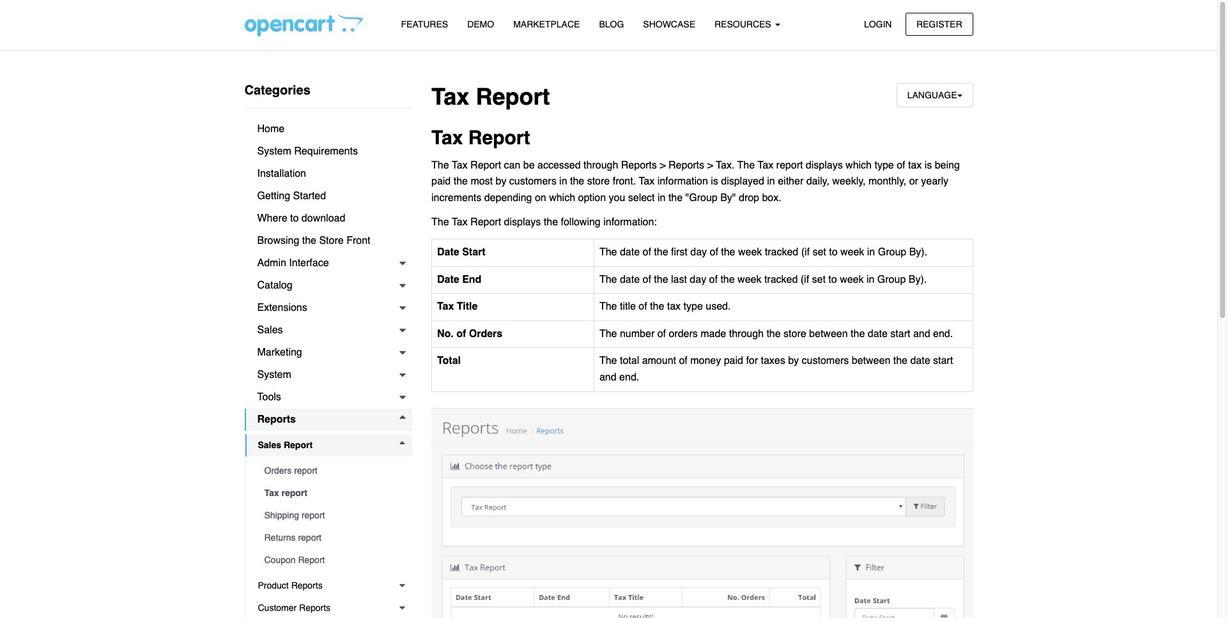 Task type: vqa. For each thing, say whether or not it's contained in the screenshot.
tax in The Tax Report can be accessed through Reports > Reports > Tax. The Tax report displays which type of tax is being paid the most by customers in the store front. Tax information is displayed in either daily, weekly, monthly, or yearly increments depending on which option you select in the "Group By" drop box.
yes



Task type: locate. For each thing, give the bounding box(es) containing it.
yearly
[[921, 176, 948, 187]]

0 horizontal spatial end.
[[619, 372, 639, 383]]

1 horizontal spatial start
[[933, 356, 953, 367]]

through up front.
[[584, 160, 618, 171]]

0 horizontal spatial tax
[[667, 301, 681, 313]]

can
[[504, 160, 520, 171]]

1 vertical spatial tracked
[[764, 274, 798, 285]]

1 horizontal spatial between
[[852, 356, 890, 367]]

day
[[690, 247, 707, 258], [690, 274, 706, 285]]

0 vertical spatial date
[[437, 247, 459, 258]]

1 vertical spatial sales
[[258, 440, 281, 451]]

0 horizontal spatial by
[[496, 176, 506, 187]]

(if down "the date of the first day of the week tracked (if set to week in group by)."
[[801, 274, 809, 285]]

1 horizontal spatial type
[[875, 160, 894, 171]]

set
[[813, 247, 826, 258], [812, 274, 826, 285]]

0 vertical spatial to
[[290, 213, 299, 224]]

orders up 'tax report' on the left bottom of the page
[[264, 466, 292, 476]]

0 vertical spatial paid
[[431, 176, 451, 187]]

tax.
[[716, 160, 735, 171]]

store
[[319, 235, 344, 247]]

paid up increments
[[431, 176, 451, 187]]

1 horizontal spatial through
[[729, 328, 764, 340]]

0 horizontal spatial paid
[[431, 176, 451, 187]]

by up depending
[[496, 176, 506, 187]]

date for date end
[[437, 274, 459, 285]]

1 vertical spatial set
[[812, 274, 826, 285]]

1 vertical spatial between
[[852, 356, 890, 367]]

date left 'end'
[[437, 274, 459, 285]]

0 horizontal spatial customers
[[509, 176, 556, 187]]

report
[[476, 84, 550, 110], [468, 127, 530, 149], [470, 160, 501, 171], [470, 217, 501, 228], [284, 440, 313, 451], [298, 555, 325, 566]]

1 horizontal spatial customers
[[802, 356, 849, 367]]

>
[[660, 160, 666, 171], [707, 160, 713, 171]]

showcase link
[[634, 13, 705, 36]]

1 vertical spatial tax report
[[431, 127, 530, 149]]

0 vertical spatial customers
[[509, 176, 556, 187]]

1 tax report from the top
[[431, 84, 550, 110]]

the for the title of the tax type used.
[[599, 301, 617, 313]]

report up either
[[776, 160, 803, 171]]

1 horizontal spatial paid
[[724, 356, 743, 367]]

0 vertical spatial group
[[878, 247, 906, 258]]

getting started
[[257, 190, 326, 202]]

1 vertical spatial customers
[[802, 356, 849, 367]]

returns
[[264, 533, 296, 543]]

report up "shipping report"
[[281, 488, 307, 498]]

set down "the date of the first day of the week tracked (if set to week in group by)."
[[812, 274, 826, 285]]

0 horizontal spatial start
[[890, 328, 910, 340]]

day right first
[[690, 247, 707, 258]]

displays up daily,
[[806, 160, 843, 171]]

returns report link
[[251, 527, 412, 550]]

1 vertical spatial and
[[599, 372, 616, 383]]

which
[[846, 160, 872, 171], [549, 192, 575, 204]]

(if up the date of the last day of the week tracked (if set to week in group by). at top
[[801, 247, 810, 258]]

1 horizontal spatial displays
[[806, 160, 843, 171]]

group
[[878, 247, 906, 258], [877, 274, 906, 285]]

type up the monthly,
[[875, 160, 894, 171]]

start inside the total amount of money paid for taxes by customers between the date start and end.
[[933, 356, 953, 367]]

date end
[[437, 274, 481, 285]]

0 horizontal spatial orders
[[264, 466, 292, 476]]

1 vertical spatial system
[[257, 369, 291, 381]]

0 vertical spatial tracked
[[765, 247, 798, 258]]

system down home
[[257, 146, 291, 157]]

made
[[701, 328, 726, 340]]

tracked for last
[[764, 274, 798, 285]]

by). for the date of the last day of the week tracked (if set to week in group by).
[[909, 274, 927, 285]]

1 vertical spatial start
[[933, 356, 953, 367]]

date for date start
[[437, 247, 459, 258]]

1 horizontal spatial orders
[[469, 328, 502, 340]]

0 vertical spatial is
[[925, 160, 932, 171]]

reports down product reports link
[[299, 603, 330, 614]]

1 vertical spatial displays
[[504, 217, 541, 228]]

0 horizontal spatial through
[[584, 160, 618, 171]]

and
[[913, 328, 930, 340], [599, 372, 616, 383]]

of
[[897, 160, 905, 171], [643, 247, 651, 258], [710, 247, 718, 258], [643, 274, 651, 285], [709, 274, 718, 285], [639, 301, 647, 313], [456, 328, 466, 340], [657, 328, 666, 340], [679, 356, 688, 367]]

1 vertical spatial orders
[[264, 466, 292, 476]]

orders
[[469, 328, 502, 340], [264, 466, 292, 476]]

1 vertical spatial group
[[877, 274, 906, 285]]

tools link
[[244, 387, 412, 409]]

of left orders
[[657, 328, 666, 340]]

which right on
[[549, 192, 575, 204]]

1 vertical spatial (if
[[801, 274, 809, 285]]

0 vertical spatial through
[[584, 160, 618, 171]]

tracked down "the date of the first day of the week tracked (if set to week in group by)."
[[764, 274, 798, 285]]

1 vertical spatial to
[[829, 247, 838, 258]]

tax up or
[[908, 160, 922, 171]]

0 vertical spatial displays
[[806, 160, 843, 171]]

reports down tools
[[257, 414, 296, 426]]

of left last
[[643, 274, 651, 285]]

by inside the tax report can be accessed through reports > reports > tax. the tax report displays which type of tax is being paid the most by customers in the store front. tax information is displayed in either daily, weekly, monthly, or yearly increments depending on which option you select in the "group by" drop box.
[[496, 176, 506, 187]]

report down "shipping report"
[[298, 533, 321, 543]]

1 vertical spatial by).
[[909, 274, 927, 285]]

paid inside the tax report can be accessed through reports > reports > tax. the tax report displays which type of tax is being paid the most by customers in the store front. tax information is displayed in either daily, weekly, monthly, or yearly increments depending on which option you select in the "group by" drop box.
[[431, 176, 451, 187]]

0 horizontal spatial displays
[[504, 217, 541, 228]]

between inside the total amount of money paid for taxes by customers between the date start and end.
[[852, 356, 890, 367]]

is down tax. on the top
[[711, 176, 718, 187]]

through up for
[[729, 328, 764, 340]]

the for the date of the first day of the week tracked (if set to week in group by).
[[599, 247, 617, 258]]

used.
[[706, 301, 731, 313]]

1 horizontal spatial >
[[707, 160, 713, 171]]

displays
[[806, 160, 843, 171], [504, 217, 541, 228]]

requirements
[[294, 146, 358, 157]]

1 horizontal spatial store
[[784, 328, 806, 340]]

to for the date of the first day of the week tracked (if set to week in group by).
[[829, 247, 838, 258]]

1 vertical spatial end.
[[619, 372, 639, 383]]

1 vertical spatial through
[[729, 328, 764, 340]]

1 vertical spatial is
[[711, 176, 718, 187]]

features
[[401, 19, 448, 29]]

0 vertical spatial system
[[257, 146, 291, 157]]

drop
[[739, 192, 759, 204]]

2 vertical spatial to
[[828, 274, 837, 285]]

0 vertical spatial store
[[587, 176, 610, 187]]

0 vertical spatial tax report
[[431, 84, 550, 110]]

the
[[431, 160, 449, 171], [737, 160, 755, 171], [431, 217, 449, 228], [599, 247, 617, 258], [599, 274, 617, 285], [599, 301, 617, 313], [599, 328, 617, 340], [599, 356, 617, 367]]

of right first
[[710, 247, 718, 258]]

1 vertical spatial paid
[[724, 356, 743, 367]]

report for shipping report
[[302, 511, 325, 521]]

1 vertical spatial by
[[788, 356, 799, 367]]

displays inside the tax report can be accessed through reports > reports > tax. the tax report displays which type of tax is being paid the most by customers in the store front. tax information is displayed in either daily, weekly, monthly, or yearly increments depending on which option you select in the "group by" drop box.
[[806, 160, 843, 171]]

customers down be
[[509, 176, 556, 187]]

by right taxes at the right of page
[[788, 356, 799, 367]]

orders report link
[[251, 460, 412, 483]]

tax title
[[437, 301, 478, 313]]

option
[[578, 192, 606, 204]]

where
[[257, 213, 287, 224]]

to for the date of the last day of the week tracked (if set to week in group by).
[[828, 274, 837, 285]]

in
[[559, 176, 567, 187], [767, 176, 775, 187], [658, 192, 666, 204], [867, 247, 875, 258], [867, 274, 875, 285]]

1 horizontal spatial which
[[846, 160, 872, 171]]

day right last
[[690, 274, 706, 285]]

the
[[454, 176, 468, 187], [570, 176, 584, 187], [668, 192, 683, 204], [544, 217, 558, 228], [302, 235, 316, 247], [654, 247, 668, 258], [721, 247, 735, 258], [654, 274, 668, 285], [720, 274, 735, 285], [650, 301, 664, 313], [767, 328, 781, 340], [851, 328, 865, 340], [893, 356, 907, 367]]

group for the date of the last day of the week tracked (if set to week in group by).
[[877, 274, 906, 285]]

0 vertical spatial which
[[846, 160, 872, 171]]

0 vertical spatial sales
[[257, 325, 283, 336]]

system
[[257, 146, 291, 157], [257, 369, 291, 381]]

date left start
[[437, 247, 459, 258]]

> up information on the top right of the page
[[660, 160, 666, 171]]

1 horizontal spatial and
[[913, 328, 930, 340]]

2 system from the top
[[257, 369, 291, 381]]

customers inside the total amount of money paid for taxes by customers between the date start and end.
[[802, 356, 849, 367]]

report up 'tax report' on the left bottom of the page
[[294, 466, 317, 476]]

0 horizontal spatial store
[[587, 176, 610, 187]]

0 vertical spatial end.
[[933, 328, 953, 340]]

the for the tax report can be accessed through reports > reports > tax. the tax report displays which type of tax is being paid the most by customers in the store front. tax information is displayed in either daily, weekly, monthly, or yearly increments depending on which option you select in the "group by" drop box.
[[431, 160, 449, 171]]

either
[[778, 176, 803, 187]]

increments
[[431, 192, 481, 204]]

0 vertical spatial and
[[913, 328, 930, 340]]

report for tax report
[[281, 488, 307, 498]]

sales up marketing in the bottom left of the page
[[257, 325, 283, 336]]

coupon report link
[[251, 550, 412, 572]]

the inside the total amount of money paid for taxes by customers between the date start and end.
[[599, 356, 617, 367]]

1 vertical spatial type
[[684, 301, 703, 313]]

1 horizontal spatial by
[[788, 356, 799, 367]]

0 vertical spatial by).
[[909, 247, 927, 258]]

to
[[290, 213, 299, 224], [829, 247, 838, 258], [828, 274, 837, 285]]

of up the monthly,
[[897, 160, 905, 171]]

tracked for first
[[765, 247, 798, 258]]

tools
[[257, 392, 281, 403]]

of left money
[[679, 356, 688, 367]]

0 vertical spatial (if
[[801, 247, 810, 258]]

0 horizontal spatial which
[[549, 192, 575, 204]]

is up the yearly
[[925, 160, 932, 171]]

store up taxes at the right of page
[[784, 328, 806, 340]]

1 vertical spatial day
[[690, 274, 706, 285]]

1 vertical spatial store
[[784, 328, 806, 340]]

0 vertical spatial set
[[813, 247, 826, 258]]

date
[[437, 247, 459, 258], [437, 274, 459, 285]]

1 system from the top
[[257, 146, 291, 157]]

customers inside the tax report can be accessed through reports > reports > tax. the tax report displays which type of tax is being paid the most by customers in the store front. tax information is displayed in either daily, weekly, monthly, or yearly increments depending on which option you select in the "group by" drop box.
[[509, 176, 556, 187]]

orders down 'title'
[[469, 328, 502, 340]]

> left tax. on the top
[[707, 160, 713, 171]]

of right title
[[639, 301, 647, 313]]

set for the date of the last day of the week tracked (if set to week in group by).
[[812, 274, 826, 285]]

report for returns report
[[298, 533, 321, 543]]

1 vertical spatial date
[[437, 274, 459, 285]]

end.
[[933, 328, 953, 340], [619, 372, 639, 383]]

where to download link
[[244, 208, 412, 230]]

front
[[346, 235, 370, 247]]

extensions
[[257, 302, 307, 314]]

0 vertical spatial between
[[809, 328, 848, 340]]

customers right taxes at the right of page
[[802, 356, 849, 367]]

(if for first
[[801, 247, 810, 258]]

the for the total amount of money paid for taxes by customers between the date start and end.
[[599, 356, 617, 367]]

of left first
[[643, 247, 651, 258]]

or
[[909, 176, 918, 187]]

(if
[[801, 247, 810, 258], [801, 274, 809, 285]]

set up the date of the last day of the week tracked (if set to week in group by). at top
[[813, 247, 826, 258]]

1 date from the top
[[437, 247, 459, 258]]

2 date from the top
[[437, 274, 459, 285]]

reports
[[621, 160, 657, 171], [668, 160, 704, 171], [257, 414, 296, 426], [291, 581, 323, 591], [299, 603, 330, 614]]

taxes
[[761, 356, 785, 367]]

day for last
[[690, 274, 706, 285]]

system up tools
[[257, 369, 291, 381]]

which up weekly,
[[846, 160, 872, 171]]

sales up "orders report"
[[258, 440, 281, 451]]

displays down depending
[[504, 217, 541, 228]]

by inside the total amount of money paid for taxes by customers between the date start and end.
[[788, 356, 799, 367]]

tax down last
[[667, 301, 681, 313]]

between
[[809, 328, 848, 340], [852, 356, 890, 367]]

sales
[[257, 325, 283, 336], [258, 440, 281, 451]]

type left used.
[[684, 301, 703, 313]]

home
[[257, 123, 285, 135]]

0 vertical spatial tax
[[908, 160, 922, 171]]

reports up customer reports
[[291, 581, 323, 591]]

0 horizontal spatial between
[[809, 328, 848, 340]]

1 horizontal spatial tax
[[908, 160, 922, 171]]

day for first
[[690, 247, 707, 258]]

start
[[890, 328, 910, 340], [933, 356, 953, 367]]

0 vertical spatial day
[[690, 247, 707, 258]]

for
[[746, 356, 758, 367]]

the for the date of the last day of the week tracked (if set to week in group by).
[[599, 274, 617, 285]]

store up the option
[[587, 176, 610, 187]]

0 horizontal spatial >
[[660, 160, 666, 171]]

paid left for
[[724, 356, 743, 367]]

0 vertical spatial type
[[875, 160, 894, 171]]

tax report
[[264, 488, 307, 498]]

0 horizontal spatial and
[[599, 372, 616, 383]]

1 horizontal spatial end.
[[933, 328, 953, 340]]

system requirements
[[257, 146, 358, 157]]

through inside the tax report can be accessed through reports > reports > tax. the tax report displays which type of tax is being paid the most by customers in the store front. tax information is displayed in either daily, weekly, monthly, or yearly increments depending on which option you select in the "group by" drop box.
[[584, 160, 618, 171]]

tracked up the date of the last day of the week tracked (if set to week in group by). at top
[[765, 247, 798, 258]]

language
[[907, 90, 957, 100]]

0 vertical spatial by
[[496, 176, 506, 187]]

marketing
[[257, 347, 302, 359]]

browsing the store front link
[[244, 230, 412, 252]]

0 horizontal spatial is
[[711, 176, 718, 187]]

marketplace link
[[504, 13, 589, 36]]

the tax report can be accessed through reports > reports > tax. the tax report displays which type of tax is being paid the most by customers in the store front. tax information is displayed in either daily, weekly, monthly, or yearly increments depending on which option you select in the "group by" drop box.
[[431, 160, 960, 204]]

home link
[[244, 118, 412, 141]]

tax
[[431, 84, 469, 110], [431, 127, 463, 149], [452, 160, 468, 171], [758, 160, 773, 171], [639, 176, 655, 187], [452, 217, 468, 228], [437, 301, 454, 313], [264, 488, 279, 498]]

total
[[437, 356, 461, 367]]

register link
[[906, 12, 973, 36]]

type
[[875, 160, 894, 171], [684, 301, 703, 313]]

information:
[[603, 217, 657, 228]]

report down tax report link
[[302, 511, 325, 521]]

total
[[620, 356, 639, 367]]

type inside the tax report can be accessed through reports > reports > tax. the tax report displays which type of tax is being paid the most by customers in the store front. tax information is displayed in either daily, weekly, monthly, or yearly increments depending on which option you select in the "group by" drop box.
[[875, 160, 894, 171]]

system for system requirements
[[257, 146, 291, 157]]



Task type: describe. For each thing, give the bounding box(es) containing it.
catalog
[[257, 280, 292, 291]]

system requirements link
[[244, 141, 412, 163]]

by). for the date of the first day of the week tracked (if set to week in group by).
[[909, 247, 927, 258]]

last
[[671, 274, 687, 285]]

showcase
[[643, 19, 695, 29]]

box.
[[762, 192, 781, 204]]

orders report
[[264, 466, 317, 476]]

no. of orders
[[437, 328, 502, 340]]

(if for last
[[801, 274, 809, 285]]

installation link
[[244, 163, 412, 185]]

shipping
[[264, 511, 299, 521]]

of inside the tax report can be accessed through reports > reports > tax. the tax report displays which type of tax is being paid the most by customers in the store front. tax information is displayed in either daily, weekly, monthly, or yearly increments depending on which option you select in the "group by" drop box.
[[897, 160, 905, 171]]

of up used.
[[709, 274, 718, 285]]

1 vertical spatial which
[[549, 192, 575, 204]]

no.
[[437, 328, 454, 340]]

reports link
[[244, 409, 412, 431]]

reports up information on the top right of the page
[[668, 160, 704, 171]]

front.
[[613, 176, 636, 187]]

information
[[657, 176, 708, 187]]

the date of the first day of the week tracked (if set to week in group by).
[[599, 247, 927, 258]]

browsing
[[257, 235, 299, 247]]

sales for sales report
[[258, 440, 281, 451]]

and inside the total amount of money paid for taxes by customers between the date start and end.
[[599, 372, 616, 383]]

admin interface
[[257, 258, 329, 269]]

the for the number of orders made through the store between the date start and end.
[[599, 328, 617, 340]]

set for the date of the first day of the week tracked (if set to week in group by).
[[813, 247, 826, 258]]

the total amount of money paid for taxes by customers between the date start and end.
[[599, 356, 953, 383]]

opencart - open source shopping cart solution image
[[244, 13, 363, 36]]

customer reports
[[258, 603, 330, 614]]

the for the tax report displays the following information:
[[431, 217, 449, 228]]

installation
[[257, 168, 306, 180]]

of right the no.
[[456, 328, 466, 340]]

sales report link
[[245, 435, 412, 457]]

paid inside the total amount of money paid for taxes by customers between the date start and end.
[[724, 356, 743, 367]]

end
[[462, 274, 481, 285]]

features link
[[391, 13, 458, 36]]

displayed
[[721, 176, 764, 187]]

blog link
[[589, 13, 634, 36]]

started
[[293, 190, 326, 202]]

system for system
[[257, 369, 291, 381]]

be
[[523, 160, 535, 171]]

date inside the total amount of money paid for taxes by customers between the date start and end.
[[910, 356, 930, 367]]

number
[[620, 328, 655, 340]]

categories
[[244, 83, 311, 98]]

admin
[[257, 258, 286, 269]]

demo link
[[458, 13, 504, 36]]

accessed
[[537, 160, 581, 171]]

weekly,
[[832, 176, 866, 187]]

getting
[[257, 190, 290, 202]]

0 vertical spatial start
[[890, 328, 910, 340]]

the date of the last day of the week tracked (if set to week in group by).
[[599, 274, 927, 285]]

you
[[609, 192, 625, 204]]

most
[[471, 176, 493, 187]]

1 horizontal spatial is
[[925, 160, 932, 171]]

download
[[302, 213, 345, 224]]

product reports
[[258, 581, 323, 591]]

end. inside the total amount of money paid for taxes by customers between the date start and end.
[[619, 372, 639, 383]]

interface
[[289, 258, 329, 269]]

blog
[[599, 19, 624, 29]]

reports inside customer reports link
[[299, 603, 330, 614]]

sales link
[[244, 320, 412, 342]]

catalog link
[[244, 275, 412, 297]]

login link
[[853, 12, 903, 36]]

title
[[620, 301, 636, 313]]

shipping report link
[[251, 505, 412, 527]]

tax inside the tax report can be accessed through reports > reports > tax. the tax report displays which type of tax is being paid the most by customers in the store front. tax information is displayed in either daily, weekly, monthly, or yearly increments depending on which option you select in the "group by" drop box.
[[908, 160, 922, 171]]

coupon report
[[264, 555, 325, 566]]

money
[[690, 356, 721, 367]]

1 vertical spatial tax
[[667, 301, 681, 313]]

returns report
[[264, 533, 321, 543]]

marketing link
[[244, 342, 412, 364]]

following
[[561, 217, 601, 228]]

where to download
[[257, 213, 345, 224]]

extensions link
[[244, 297, 412, 320]]

login
[[864, 19, 892, 29]]

reports inside 'reports' link
[[257, 414, 296, 426]]

2 tax report from the top
[[431, 127, 530, 149]]

"group
[[685, 192, 718, 204]]

getting started link
[[244, 185, 412, 208]]

sales report
[[258, 440, 313, 451]]

by"
[[720, 192, 736, 204]]

register
[[916, 19, 962, 29]]

group for the date of the first day of the week tracked (if set to week in group by).
[[878, 247, 906, 258]]

first
[[671, 247, 688, 258]]

report for orders report
[[294, 466, 317, 476]]

start
[[462, 247, 485, 258]]

0 vertical spatial orders
[[469, 328, 502, 340]]

0 horizontal spatial type
[[684, 301, 703, 313]]

report inside the tax report can be accessed through reports > reports > tax. the tax report displays which type of tax is being paid the most by customers in the store front. tax information is displayed in either daily, weekly, monthly, or yearly increments depending on which option you select in the "group by" drop box.
[[776, 160, 803, 171]]

language button
[[896, 83, 973, 108]]

store inside the tax report can be accessed through reports > reports > tax. the tax report displays which type of tax is being paid the most by customers in the store front. tax information is displayed in either daily, weekly, monthly, or yearly increments depending on which option you select in the "group by" drop box.
[[587, 176, 610, 187]]

report inside the tax report can be accessed through reports > reports > tax. the tax report displays which type of tax is being paid the most by customers in the store front. tax information is displayed in either daily, weekly, monthly, or yearly increments depending on which option you select in the "group by" drop box.
[[470, 160, 501, 171]]

resources
[[714, 19, 774, 29]]

admin taxes report image
[[431, 408, 973, 619]]

2 > from the left
[[707, 160, 713, 171]]

sales for sales
[[257, 325, 283, 336]]

orders inside orders report link
[[264, 466, 292, 476]]

shipping report
[[264, 511, 325, 521]]

reports inside product reports link
[[291, 581, 323, 591]]

marketplace
[[513, 19, 580, 29]]

reports up front.
[[621, 160, 657, 171]]

the inside the total amount of money paid for taxes by customers between the date start and end.
[[893, 356, 907, 367]]

tax report link
[[251, 483, 412, 505]]

admin interface link
[[244, 252, 412, 275]]

1 > from the left
[[660, 160, 666, 171]]

resources link
[[705, 13, 790, 36]]

orders
[[669, 328, 698, 340]]

of inside the total amount of money paid for taxes by customers between the date start and end.
[[679, 356, 688, 367]]

product reports link
[[245, 575, 412, 598]]

system link
[[244, 364, 412, 387]]

the title of the tax type used.
[[599, 301, 731, 313]]

customer
[[258, 603, 297, 614]]

select
[[628, 192, 655, 204]]

daily,
[[806, 176, 829, 187]]

on
[[535, 192, 546, 204]]



